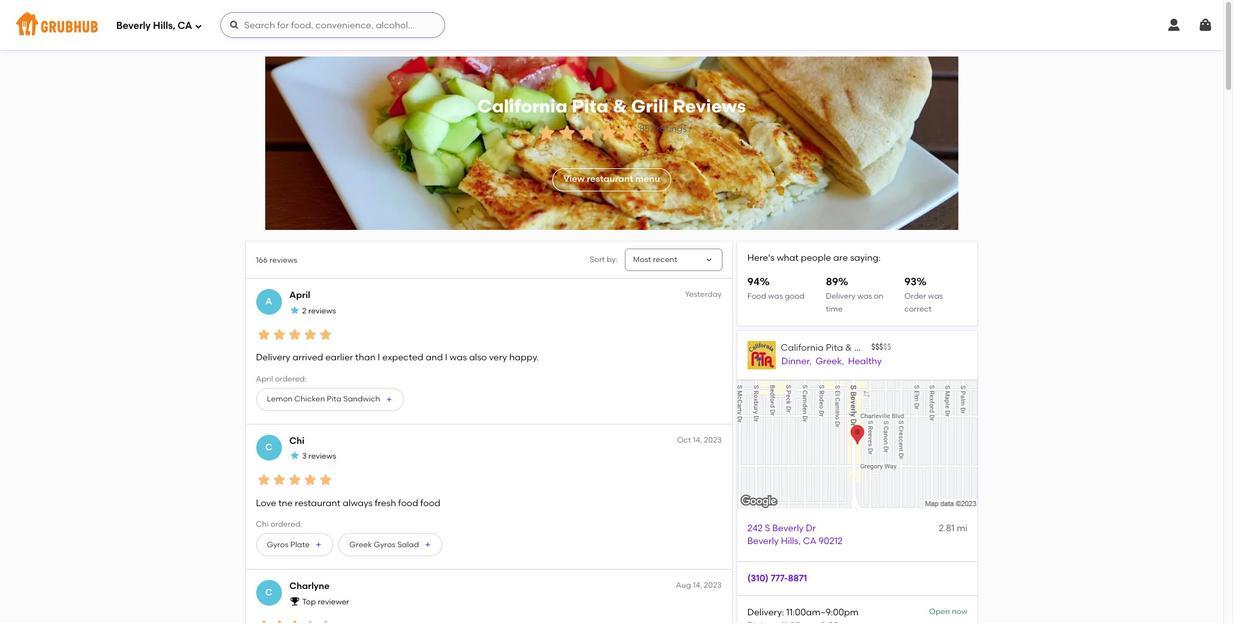 Task type: describe. For each thing, give the bounding box(es) containing it.
1 gyros from the left
[[267, 540, 289, 549]]

14, for charlyne
[[693, 581, 702, 590]]

healthy button
[[848, 355, 883, 369]]

0 vertical spatial reviews
[[270, 255, 297, 264]]

sort
[[590, 255, 605, 264]]

restaurant inside button
[[587, 174, 633, 185]]

dinner, button
[[781, 355, 813, 369]]

now
[[952, 607, 968, 616]]

Sort by: field
[[633, 254, 677, 266]]

and
[[426, 352, 443, 363]]

april for april ordered:
[[256, 374, 273, 383]]

ordered: for arrived
[[275, 374, 307, 383]]

top reviewer
[[302, 597, 349, 606]]

c for chi
[[265, 442, 272, 453]]

healthy
[[848, 356, 882, 367]]

gyros plate
[[267, 540, 310, 549]]

was left also
[[450, 352, 467, 363]]

14, for chi
[[693, 435, 702, 444]]

Search for food, convenience, alcohol... search field
[[221, 12, 445, 38]]

here's what people are saying:
[[748, 252, 881, 263]]

aug 14, 2023
[[676, 581, 722, 590]]

a
[[265, 296, 272, 307]]

3 reviews
[[302, 452, 336, 461]]

pita inside button
[[327, 395, 342, 404]]

what
[[777, 252, 799, 263]]

2023 for charlyne
[[704, 581, 722, 590]]

3
[[302, 452, 307, 461]]

$$$$$
[[872, 342, 891, 351]]

857 ratings
[[639, 123, 687, 134]]

1 vertical spatial beverly
[[772, 523, 804, 534]]

pita for california pita & grill
[[826, 342, 843, 353]]

saying:
[[850, 252, 881, 263]]

trophy icon image
[[289, 596, 300, 606]]

open now
[[929, 607, 968, 616]]

dinner,
[[782, 356, 812, 367]]

ca inside 'main navigation' navigation
[[178, 20, 192, 31]]

april ordered:
[[256, 374, 307, 383]]

sort by:
[[590, 255, 618, 264]]

1 vertical spatial restaurant
[[295, 498, 340, 509]]

aug
[[676, 581, 691, 590]]

recent
[[653, 255, 677, 264]]

charlyne
[[289, 581, 330, 592]]

& for california pita & grill
[[845, 342, 852, 353]]

grill for california pita & grill
[[854, 342, 872, 353]]

857
[[639, 123, 655, 134]]

on
[[874, 292, 884, 301]]

lemon chicken pita sandwich button
[[256, 388, 404, 411]]

california pita & grill
[[781, 342, 872, 353]]

love
[[256, 498, 276, 509]]

pita for california pita & grill reviews
[[572, 95, 609, 117]]

was for 94
[[768, 292, 783, 301]]

166
[[256, 255, 268, 264]]

california for california pita & grill
[[781, 342, 824, 353]]

good
[[785, 292, 805, 301]]

242 s beverly dr beverly hills , ca 90212
[[748, 523, 843, 547]]

c for charlyne
[[265, 587, 272, 598]]

most recent
[[633, 255, 677, 264]]

dinner, greek, healthy
[[782, 356, 882, 367]]

april for april
[[289, 290, 310, 301]]

people
[[801, 252, 831, 263]]

delivery: 11:00am–9:00pm
[[748, 607, 859, 618]]

oct 14, 2023
[[677, 435, 722, 444]]

(310)
[[748, 573, 769, 584]]

beverly hills, ca
[[116, 20, 192, 31]]

s
[[765, 523, 770, 534]]

greek gyros salad button
[[339, 533, 443, 557]]

93 order was correct
[[905, 276, 943, 314]]

2 gyros from the left
[[374, 540, 396, 549]]

mi
[[957, 523, 968, 534]]

93
[[905, 276, 917, 288]]

fresh
[[375, 498, 396, 509]]

view restaurant menu button
[[553, 168, 671, 191]]

ca inside 242 s beverly dr beverly hills , ca 90212
[[803, 536, 817, 547]]

always
[[343, 498, 373, 509]]

plus icon image for gyros plate
[[315, 541, 323, 549]]

beverly inside 'main navigation' navigation
[[116, 20, 151, 31]]

love tne restaurant always fresh food food
[[256, 498, 441, 509]]

hills
[[781, 536, 799, 547]]

(310) 777-8871 button
[[748, 572, 807, 585]]

94 food was good
[[748, 276, 805, 301]]

here's
[[748, 252, 775, 263]]

242
[[748, 523, 763, 534]]

are
[[834, 252, 848, 263]]

90212
[[819, 536, 843, 547]]

california pita & grill logo image
[[748, 341, 776, 370]]

expected
[[382, 352, 424, 363]]

plus icon image for lemon chicken pita sandwich
[[385, 396, 393, 403]]

view
[[563, 174, 585, 185]]

2 reviews
[[302, 306, 336, 315]]

oct
[[677, 435, 691, 444]]

reviews for chi
[[309, 452, 336, 461]]

delivery inside 89 delivery was on time
[[826, 292, 856, 301]]

most
[[633, 255, 651, 264]]

(310) 777-8871
[[748, 573, 807, 584]]



Task type: vqa. For each thing, say whether or not it's contained in the screenshot.
sauce to the left
no



Task type: locate. For each thing, give the bounding box(es) containing it.
1 horizontal spatial i
[[445, 352, 448, 363]]

menu
[[635, 174, 660, 185]]

1 horizontal spatial grill
[[854, 342, 872, 353]]

california for california pita & grill reviews
[[478, 95, 568, 117]]

c left trophy icon
[[265, 587, 272, 598]]

94
[[748, 276, 760, 288]]

ca right hills,
[[178, 20, 192, 31]]

i right and
[[445, 352, 448, 363]]

,
[[799, 536, 801, 547]]

plus icon image inside greek gyros salad button
[[424, 541, 432, 549]]

0 horizontal spatial april
[[256, 374, 273, 383]]

14, right oct
[[693, 435, 702, 444]]

gyros left the salad
[[374, 540, 396, 549]]

plus icon image
[[385, 396, 393, 403], [315, 541, 323, 549], [424, 541, 432, 549]]

14,
[[693, 435, 702, 444], [693, 581, 702, 590]]

was for 89
[[857, 292, 872, 301]]

open
[[929, 607, 950, 616]]

0 horizontal spatial chi
[[256, 520, 269, 529]]

1 vertical spatial &
[[845, 342, 852, 353]]

0 vertical spatial april
[[289, 290, 310, 301]]

0 vertical spatial pita
[[572, 95, 609, 117]]

0 vertical spatial &
[[613, 95, 627, 117]]

greek
[[350, 540, 372, 549]]

0 vertical spatial california
[[478, 95, 568, 117]]

yesterday
[[685, 290, 722, 299]]

delivery:
[[748, 607, 784, 618]]

0 vertical spatial ca
[[178, 20, 192, 31]]

than
[[355, 352, 376, 363]]

0 vertical spatial chi
[[289, 435, 305, 446]]

14, right the aug on the right of page
[[693, 581, 702, 590]]

0 vertical spatial beverly
[[116, 20, 151, 31]]

by:
[[607, 255, 618, 264]]

caret down icon image
[[704, 255, 714, 265]]

0 horizontal spatial gyros
[[267, 540, 289, 549]]

11:00am–9:00pm
[[786, 607, 859, 618]]

also
[[469, 352, 487, 363]]

0 horizontal spatial ca
[[178, 20, 192, 31]]

1 vertical spatial c
[[265, 587, 272, 598]]

0 vertical spatial delivery
[[826, 292, 856, 301]]

dr
[[806, 523, 816, 534]]

&
[[613, 95, 627, 117], [845, 342, 852, 353]]

i right than
[[378, 352, 380, 363]]

1 vertical spatial grill
[[854, 342, 872, 353]]

2023
[[704, 435, 722, 444], [704, 581, 722, 590]]

1 horizontal spatial plus icon image
[[385, 396, 393, 403]]

reviews
[[673, 95, 746, 117]]

1 horizontal spatial pita
[[572, 95, 609, 117]]

greek, button
[[815, 355, 845, 369]]

1 vertical spatial delivery
[[256, 352, 290, 363]]

plus icon image right plate
[[315, 541, 323, 549]]

0 vertical spatial 2023
[[704, 435, 722, 444]]

ca right ,
[[803, 536, 817, 547]]

restaurant right tne
[[295, 498, 340, 509]]

1 vertical spatial 2023
[[704, 581, 722, 590]]

1 c from the top
[[265, 442, 272, 453]]

very
[[489, 352, 507, 363]]

svg image
[[1167, 17, 1182, 33], [1198, 17, 1213, 33], [230, 20, 240, 30], [195, 22, 203, 30]]

2
[[302, 306, 307, 315]]

sandwich
[[343, 395, 380, 404]]

happy.
[[509, 352, 539, 363]]

greek gyros salad
[[350, 540, 419, 549]]

time
[[826, 305, 843, 314]]

2023 right oct
[[704, 435, 722, 444]]

ordered: for tne
[[271, 520, 302, 529]]

1 i from the left
[[378, 352, 380, 363]]

1 vertical spatial reviews
[[308, 306, 336, 315]]

food
[[398, 498, 418, 509], [420, 498, 441, 509]]

1 vertical spatial 14,
[[693, 581, 702, 590]]

lemon chicken pita sandwich
[[267, 395, 380, 404]]

2 c from the top
[[265, 587, 272, 598]]

plate
[[290, 540, 310, 549]]

0 horizontal spatial delivery
[[256, 352, 290, 363]]

delivery up april ordered: at left
[[256, 352, 290, 363]]

was for 93
[[928, 292, 943, 301]]

2023 right the aug on the right of page
[[704, 581, 722, 590]]

0 vertical spatial 14,
[[693, 435, 702, 444]]

april up 2
[[289, 290, 310, 301]]

1 horizontal spatial ca
[[803, 536, 817, 547]]

was inside 94 food was good
[[768, 292, 783, 301]]

& for california pita & grill reviews
[[613, 95, 627, 117]]

2.81
[[939, 523, 955, 534]]

plus icon image inside gyros plate button
[[315, 541, 323, 549]]

8871
[[788, 573, 807, 584]]

1 vertical spatial april
[[256, 374, 273, 383]]

2 vertical spatial beverly
[[748, 536, 779, 547]]

0 horizontal spatial restaurant
[[295, 498, 340, 509]]

0 horizontal spatial &
[[613, 95, 627, 117]]

777-
[[771, 573, 788, 584]]

chi up the 3
[[289, 435, 305, 446]]

gyros plate button
[[256, 533, 333, 557]]

reviews right the 3
[[309, 452, 336, 461]]

beverly down s
[[748, 536, 779, 547]]

1 horizontal spatial california
[[781, 342, 824, 353]]

california
[[478, 95, 568, 117], [781, 342, 824, 353]]

1 2023 from the top
[[704, 435, 722, 444]]

plus icon image inside lemon chicken pita sandwich button
[[385, 396, 393, 403]]

ratings
[[657, 123, 687, 134]]

0 horizontal spatial pita
[[327, 395, 342, 404]]

0 vertical spatial ordered:
[[275, 374, 307, 383]]

1 vertical spatial chi
[[256, 520, 269, 529]]

restaurant
[[587, 174, 633, 185], [295, 498, 340, 509]]

reviews right '166'
[[270, 255, 297, 264]]

correct
[[905, 305, 932, 314]]

1 14, from the top
[[693, 435, 702, 444]]

chi for chi
[[289, 435, 305, 446]]

1 vertical spatial ordered:
[[271, 520, 302, 529]]

was right order
[[928, 292, 943, 301]]

view restaurant menu
[[563, 174, 660, 185]]

reviews
[[270, 255, 297, 264], [308, 306, 336, 315], [309, 452, 336, 461]]

reviewer
[[318, 597, 349, 606]]

1 horizontal spatial april
[[289, 290, 310, 301]]

arrived
[[293, 352, 323, 363]]

1 horizontal spatial &
[[845, 342, 852, 353]]

california pita & grill reviews
[[478, 95, 746, 117]]

ca
[[178, 20, 192, 31], [803, 536, 817, 547]]

reviews for april
[[308, 306, 336, 315]]

was inside 89 delivery was on time
[[857, 292, 872, 301]]

89
[[826, 276, 838, 288]]

2 horizontal spatial plus icon image
[[424, 541, 432, 549]]

chicken
[[294, 395, 325, 404]]

grill up healthy
[[854, 342, 872, 353]]

ordered: up lemon
[[275, 374, 307, 383]]

grill up 857 at the top right of page
[[631, 95, 669, 117]]

1 vertical spatial ca
[[803, 536, 817, 547]]

2 vertical spatial pita
[[327, 395, 342, 404]]

chi for chi ordered:
[[256, 520, 269, 529]]

pita
[[572, 95, 609, 117], [826, 342, 843, 353], [327, 395, 342, 404]]

chi
[[289, 435, 305, 446], [256, 520, 269, 529]]

top
[[302, 597, 316, 606]]

grill for california pita & grill reviews
[[631, 95, 669, 117]]

ordered: up gyros plate
[[271, 520, 302, 529]]

delivery arrived earlier than i expected and i was also very happy.
[[256, 352, 539, 363]]

1 horizontal spatial restaurant
[[587, 174, 633, 185]]

main navigation navigation
[[0, 0, 1224, 50]]

salad
[[397, 540, 419, 549]]

1 vertical spatial pita
[[826, 342, 843, 353]]

reviews right 2
[[308, 306, 336, 315]]

0 vertical spatial grill
[[631, 95, 669, 117]]

ordered:
[[275, 374, 307, 383], [271, 520, 302, 529]]

$$$
[[872, 342, 883, 351]]

plus icon image right the salad
[[424, 541, 432, 549]]

2.81 mi
[[939, 523, 968, 534]]

gyros down chi ordered: at bottom left
[[267, 540, 289, 549]]

2 14, from the top
[[693, 581, 702, 590]]

1 horizontal spatial delivery
[[826, 292, 856, 301]]

2 horizontal spatial pita
[[826, 342, 843, 353]]

was inside 93 order was correct
[[928, 292, 943, 301]]

food
[[748, 292, 766, 301]]

1 vertical spatial california
[[781, 342, 824, 353]]

chi ordered:
[[256, 520, 302, 529]]

166 reviews
[[256, 255, 297, 264]]

plus icon image right sandwich
[[385, 396, 393, 403]]

chi down love on the left bottom of page
[[256, 520, 269, 529]]

1 horizontal spatial gyros
[[374, 540, 396, 549]]

earlier
[[325, 352, 353, 363]]

beverly left hills,
[[116, 20, 151, 31]]

0 horizontal spatial food
[[398, 498, 418, 509]]

0 vertical spatial c
[[265, 442, 272, 453]]

0 horizontal spatial i
[[378, 352, 380, 363]]

2 i from the left
[[445, 352, 448, 363]]

89 delivery was on time
[[826, 276, 884, 314]]

gyros
[[267, 540, 289, 549], [374, 540, 396, 549]]

0 horizontal spatial grill
[[631, 95, 669, 117]]

april up lemon
[[256, 374, 273, 383]]

2 vertical spatial reviews
[[309, 452, 336, 461]]

delivery up time
[[826, 292, 856, 301]]

beverly up the hills
[[772, 523, 804, 534]]

was right food at the right top of the page
[[768, 292, 783, 301]]

0 horizontal spatial california
[[478, 95, 568, 117]]

2 food from the left
[[420, 498, 441, 509]]

1 horizontal spatial chi
[[289, 435, 305, 446]]

c left the 3
[[265, 442, 272, 453]]

2 2023 from the top
[[704, 581, 722, 590]]

plus icon image for greek gyros salad
[[424, 541, 432, 549]]

0 horizontal spatial plus icon image
[[315, 541, 323, 549]]

order
[[905, 292, 926, 301]]

1 horizontal spatial food
[[420, 498, 441, 509]]

was left on in the right top of the page
[[857, 292, 872, 301]]

delivery
[[826, 292, 856, 301], [256, 352, 290, 363]]

restaurant right view
[[587, 174, 633, 185]]

2023 for chi
[[704, 435, 722, 444]]

lemon
[[267, 395, 293, 404]]

greek,
[[816, 356, 844, 367]]

0 vertical spatial restaurant
[[587, 174, 633, 185]]

star icon image
[[537, 123, 557, 143], [557, 123, 578, 143], [578, 123, 598, 143], [598, 123, 619, 143], [619, 123, 639, 143], [289, 305, 300, 315], [256, 327, 271, 342], [271, 327, 287, 342], [287, 327, 302, 342], [302, 327, 318, 342], [318, 327, 333, 342], [289, 450, 300, 461], [256, 472, 271, 488], [271, 472, 287, 488], [287, 472, 302, 488], [302, 472, 318, 488], [318, 472, 333, 488], [256, 618, 271, 623], [271, 618, 287, 623], [287, 618, 302, 623], [302, 618, 318, 623], [318, 618, 333, 623]]

1 food from the left
[[398, 498, 418, 509]]



